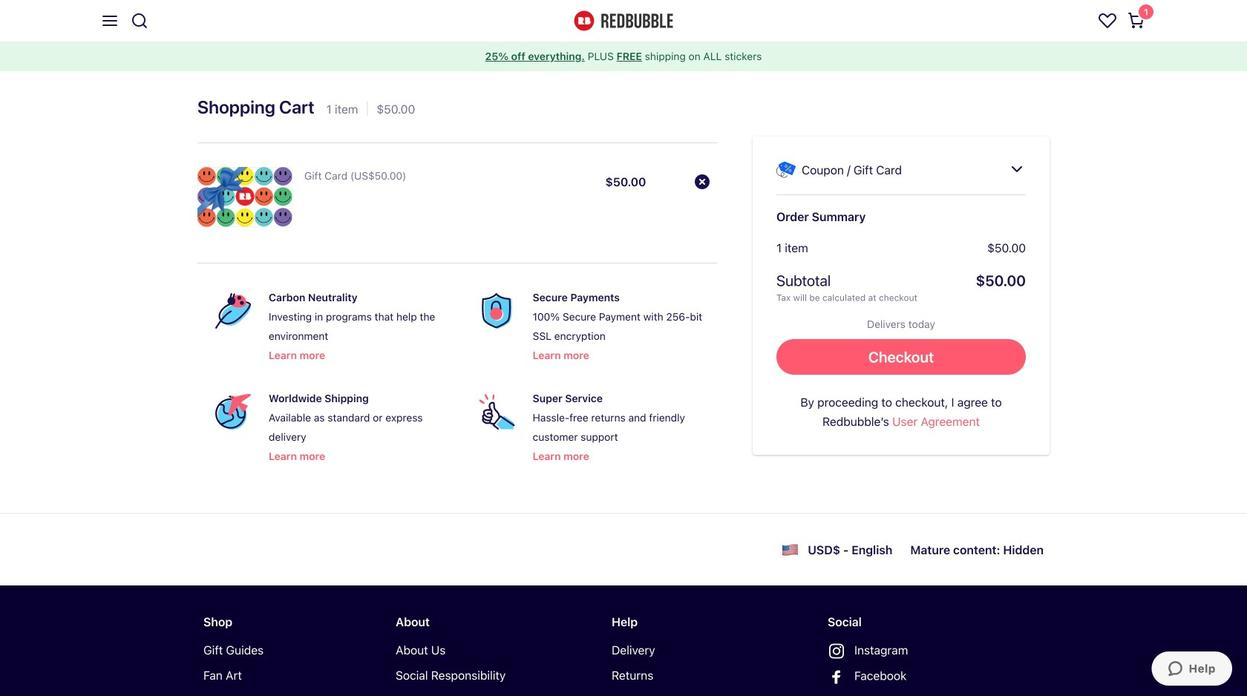 Task type: vqa. For each thing, say whether or not it's contained in the screenshot.
'Toddler' within the lakers champions 17  Toddler Pullover  By Helioszdf
no



Task type: describe. For each thing, give the bounding box(es) containing it.
order summary element
[[753, 137, 1050, 455]]

super service image
[[480, 394, 515, 430]]

carbon neutrality image
[[215, 293, 251, 329]]

secure payments image
[[480, 293, 515, 329]]



Task type: locate. For each thing, give the bounding box(es) containing it.
worldwide shipping image
[[215, 394, 251, 430]]

cost summary element
[[777, 238, 1027, 304]]

trust signals element
[[198, 275, 718, 478]]

footer
[[0, 513, 1248, 697]]



